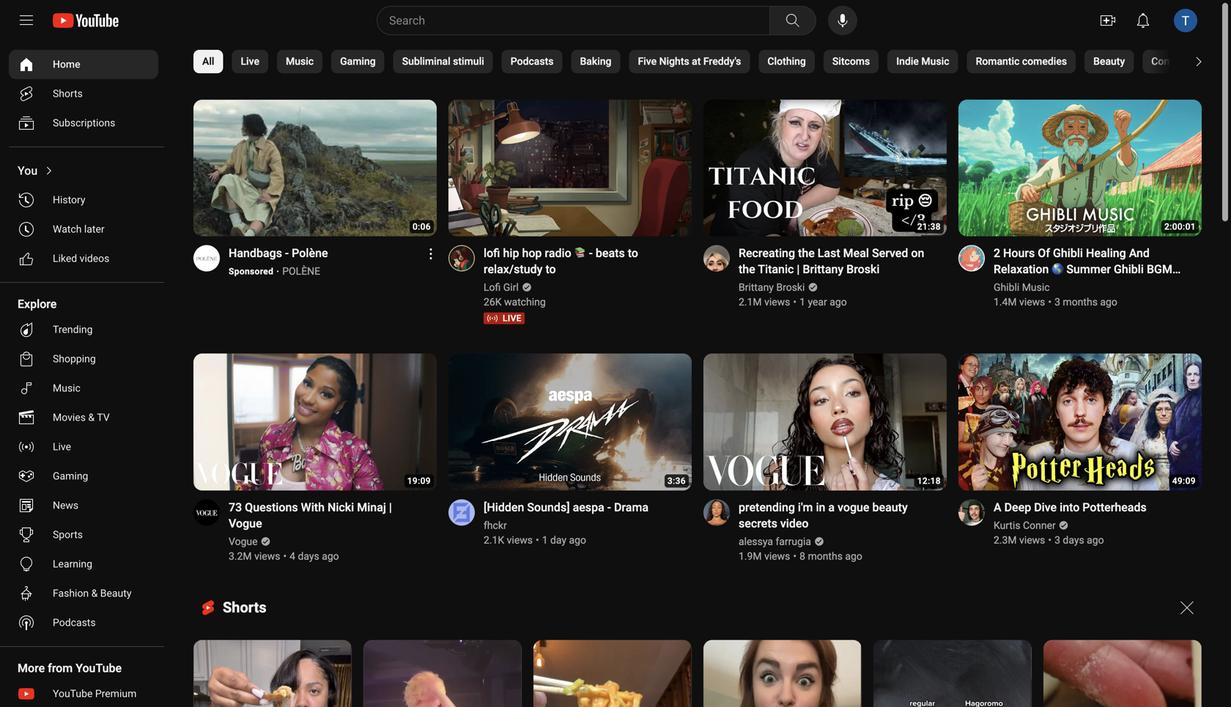 Task type: describe. For each thing, give the bounding box(es) containing it.
fhckr link
[[484, 519, 508, 533]]

lofi girl
[[484, 282, 519, 294]]

0 vertical spatial youtube
[[76, 662, 122, 676]]

more
[[18, 662, 45, 676]]

2 hours of ghibli healing and relaxation 🌎 summer ghibli bgm ⛅ studio ghibli music by ghibli music 1,493,104 views 3 months ago 2 hours element
[[994, 245, 1185, 293]]

brittany broski image
[[704, 245, 730, 272]]

1 for sounds]
[[542, 534, 548, 547]]

i'm
[[798, 501, 813, 515]]

lofi hip hop radio 📚 - beats to relax/study to by lofi girl 298,309,843 views element
[[484, 245, 674, 278]]

1.9m views
[[739, 551, 791, 563]]

6 seconds element
[[413, 222, 431, 232]]

3:36 link
[[449, 354, 692, 493]]

and
[[1130, 247, 1150, 260]]

girl
[[503, 282, 519, 294]]

49:09 link
[[959, 354, 1202, 493]]

ghibli up '1.4m' at the right top
[[994, 282, 1020, 294]]

21:38 link
[[704, 100, 947, 238]]

sitcoms
[[833, 55, 870, 67]]

live status
[[484, 313, 525, 325]]

pretending
[[739, 501, 795, 515]]

movies
[[53, 412, 86, 424]]

0 horizontal spatial the
[[739, 263, 756, 277]]

days for dive
[[1063, 534, 1085, 547]]

alessya farrugia
[[739, 536, 812, 548]]

🌎
[[1052, 263, 1064, 277]]

go to channel: polène. image
[[194, 245, 220, 272]]

recreating the last meal served on the titanic | brittany broski
[[739, 247, 925, 277]]

vogue inside 73 questions with nicki minaj | vogue
[[229, 517, 262, 531]]

0:06 button
[[194, 100, 437, 238]]

liked videos
[[53, 253, 110, 265]]

polène
[[282, 266, 320, 278]]

summer
[[1067, 263, 1111, 277]]

tv
[[97, 412, 110, 424]]

watch
[[53, 223, 82, 235]]

26k
[[484, 296, 502, 308]]

2:00:01 link
[[959, 100, 1202, 238]]

26k watching
[[484, 296, 546, 308]]

1 vertical spatial youtube
[[53, 688, 93, 700]]

kurtis
[[994, 520, 1021, 532]]

19 minutes, 9 seconds element
[[407, 476, 431, 486]]

1 vertical spatial shorts
[[223, 599, 267, 617]]

subscriptions
[[53, 117, 115, 129]]

ago for into
[[1087, 534, 1105, 547]]

news
[[53, 500, 79, 512]]

in
[[816, 501, 826, 515]]

recreating the last meal served on the titanic | brittany broski by brittany broski 2,161,142 views 1 year ago 21 minutes element
[[739, 245, 930, 278]]

pretending i'm in a vogue beauty secrets video
[[739, 501, 908, 531]]

recreating the last meal served on the titanic | brittany broski link
[[739, 245, 930, 278]]

1 vertical spatial brittany
[[739, 282, 774, 294]]

ago for -
[[569, 534, 586, 547]]

1 horizontal spatial gaming
[[340, 55, 376, 67]]

kurtis conner image
[[959, 500, 985, 526]]

a
[[994, 501, 1002, 515]]

brittany inside recreating the last meal served on the titanic | brittany broski
[[803, 263, 844, 277]]

handbags
[[229, 247, 282, 260]]

tab list containing all
[[194, 41, 1232, 82]]

2 hours of ghibli healing and relaxation 🌎 summer ghibli bgm ⛅ studio ghibli music
[[994, 247, 1173, 293]]

views for sounds]
[[507, 534, 533, 547]]

lofi
[[484, 282, 501, 294]]

a
[[829, 501, 835, 515]]

all
[[202, 55, 214, 67]]

views for the
[[765, 296, 791, 308]]

[hidden sounds] aespa - drama by fhckr 2,112 views 1 day ago 3 minutes, 36 seconds element
[[484, 500, 649, 516]]

8
[[800, 551, 806, 563]]

nicki
[[328, 501, 354, 515]]

live
[[503, 314, 522, 324]]

1 vertical spatial podcasts
[[53, 617, 96, 629]]

ago for nicki
[[322, 551, 339, 563]]

radio
[[545, 247, 572, 260]]

videos
[[80, 253, 110, 265]]

romantic comedies
[[976, 55, 1068, 67]]

avatar image image
[[1174, 9, 1198, 32]]

later
[[84, 223, 105, 235]]

12:18
[[918, 476, 941, 486]]

titanic
[[758, 263, 794, 277]]

conner
[[1023, 520, 1056, 532]]

five nights at freddy's
[[638, 55, 741, 67]]

vogue image
[[194, 500, 220, 526]]

0:06 link
[[194, 100, 437, 238]]

recreating
[[739, 247, 795, 260]]

days for with
[[298, 551, 319, 563]]

broski inside recreating the last meal served on the titanic | brittany broski
[[847, 263, 880, 277]]

3.2m
[[229, 551, 252, 563]]

ago for ghibli
[[1101, 296, 1118, 308]]

with
[[301, 501, 325, 515]]

trending
[[53, 324, 93, 336]]

0 vertical spatial to
[[628, 247, 638, 260]]

3:36
[[668, 476, 686, 486]]

3.2m views
[[229, 551, 280, 563]]

12:18 link
[[704, 354, 947, 493]]

computers
[[1152, 55, 1203, 67]]

19:09
[[407, 476, 431, 486]]

pretending i'm in a vogue beauty secrets video by alessya farrugia 1,914,904 views 8 months ago 12 minutes, 18 seconds element
[[739, 500, 930, 532]]

clothing
[[768, 55, 806, 67]]

comedies
[[1023, 55, 1068, 67]]

aespa
[[573, 501, 605, 515]]

ghibli down 🌎
[[1045, 279, 1076, 293]]

bgm
[[1147, 263, 1173, 277]]

indie music
[[897, 55, 950, 67]]

📚
[[575, 247, 586, 260]]

go to channel: polène. element
[[282, 266, 320, 278]]

3 for ghibli
[[1055, 296, 1061, 308]]

fhckr image
[[449, 500, 475, 526]]

fashion
[[53, 588, 89, 600]]

brittany broski
[[739, 282, 805, 294]]

ghibli up 🌎
[[1053, 247, 1084, 260]]

fhckr
[[484, 520, 507, 532]]

1 horizontal spatial the
[[798, 247, 815, 260]]

stimuli
[[453, 55, 484, 67]]

0 vertical spatial live
[[241, 55, 260, 67]]

questions
[[245, 501, 298, 515]]

ago for meal
[[830, 296, 847, 308]]

explore
[[18, 297, 57, 311]]

ghibli down and
[[1114, 263, 1144, 277]]

1.4m views
[[994, 296, 1046, 308]]

of
[[1038, 247, 1051, 260]]

a deep dive into potterheads by kurtis conner 2,384,344 views 3 days ago 49 minutes element
[[994, 500, 1147, 516]]

3 months ago
[[1055, 296, 1118, 308]]

2 vogue from the top
[[229, 536, 258, 548]]

learning
[[53, 558, 92, 570]]



Task type: vqa. For each thing, say whether or not it's contained in the screenshot.
bottom The
yes



Task type: locate. For each thing, give the bounding box(es) containing it.
0 horizontal spatial days
[[298, 551, 319, 563]]

brittany up 2.1m
[[739, 282, 774, 294]]

0 horizontal spatial gaming
[[53, 470, 88, 482]]

views for i'm
[[765, 551, 791, 563]]

0 horizontal spatial 1
[[542, 534, 548, 547]]

shorts down 3.2m
[[223, 599, 267, 617]]

& for tv
[[88, 412, 95, 424]]

1 3 from the top
[[1055, 296, 1061, 308]]

months
[[1063, 296, 1098, 308], [808, 551, 843, 563]]

3 minutes, 36 seconds element
[[668, 476, 686, 486]]

ago right 4
[[322, 551, 339, 563]]

1 horizontal spatial -
[[589, 247, 593, 260]]

- left polène
[[285, 247, 289, 260]]

ago down "pretending i'm in a vogue beauty secrets video" link at bottom right
[[846, 551, 863, 563]]

3 down 🌎
[[1055, 296, 1061, 308]]

1 vertical spatial to
[[546, 263, 556, 277]]

73 questions with nicki minaj | vogue by vogue 3,255,935 views 4 days ago 19 minutes element
[[229, 500, 419, 532]]

1 left day
[[542, 534, 548, 547]]

you
[[18, 164, 38, 178]]

1 vertical spatial |
[[389, 501, 392, 515]]

music inside 2 hours of ghibli healing and relaxation 🌎 summer ghibli bgm ⛅ studio ghibli music
[[1078, 279, 1110, 293]]

youtube up 'youtube premium'
[[76, 662, 122, 676]]

lofi girl image
[[449, 245, 475, 272]]

relaxation
[[994, 263, 1049, 277]]

subscriptions link
[[9, 109, 158, 138], [9, 109, 158, 138]]

lofi
[[484, 247, 500, 260]]

0 vertical spatial days
[[1063, 534, 1085, 547]]

lofi hip hop radio 📚 - beats to relax/study to link
[[484, 245, 674, 278]]

from
[[48, 662, 73, 676]]

studio
[[1009, 279, 1043, 293]]

0 vertical spatial beauty
[[1094, 55, 1126, 67]]

months right 8
[[808, 551, 843, 563]]

1 year ago
[[800, 296, 847, 308]]

hip
[[503, 247, 519, 260]]

- right aespa
[[608, 501, 611, 515]]

1 horizontal spatial 1
[[800, 296, 806, 308]]

movies & tv link
[[9, 403, 158, 433], [9, 403, 158, 433]]

day
[[551, 534, 567, 547]]

hours
[[1004, 247, 1035, 260]]

fashion & beauty link
[[9, 579, 158, 608], [9, 579, 158, 608]]

ago down potterheads on the right of page
[[1087, 534, 1105, 547]]

live down movies
[[53, 441, 71, 453]]

2.1m
[[739, 296, 762, 308]]

sports
[[53, 529, 83, 541]]

0 horizontal spatial live
[[53, 441, 71, 453]]

sports link
[[9, 521, 158, 550], [9, 521, 158, 550]]

a deep dive into potterheads
[[994, 501, 1147, 515]]

1 horizontal spatial beauty
[[1094, 55, 1126, 67]]

0 vertical spatial |
[[797, 263, 800, 277]]

romantic
[[976, 55, 1020, 67]]

healing
[[1086, 247, 1127, 260]]

1 vogue from the top
[[229, 517, 262, 531]]

1 horizontal spatial podcasts
[[511, 55, 554, 67]]

0 horizontal spatial months
[[808, 551, 843, 563]]

watching
[[504, 296, 546, 308]]

0 horizontal spatial -
[[285, 247, 289, 260]]

podcasts link
[[9, 608, 158, 638], [9, 608, 158, 638]]

|
[[797, 263, 800, 277], [389, 501, 392, 515]]

nights
[[660, 55, 690, 67]]

0 vertical spatial months
[[1063, 296, 1098, 308]]

to down radio
[[546, 263, 556, 277]]

youtube
[[76, 662, 122, 676], [53, 688, 93, 700]]

vogue up vogue link
[[229, 517, 262, 531]]

2 horizontal spatial -
[[608, 501, 611, 515]]

1 horizontal spatial live
[[241, 55, 260, 67]]

days right 4
[[298, 551, 319, 563]]

1 vertical spatial months
[[808, 551, 843, 563]]

news link
[[9, 491, 158, 521], [9, 491, 158, 521]]

2:00:01
[[1165, 222, 1196, 232]]

& right fashion
[[91, 588, 98, 600]]

views down the ghibli music link
[[1020, 296, 1046, 308]]

podcasts down fashion
[[53, 617, 96, 629]]

19:09 link
[[194, 354, 437, 493]]

1 horizontal spatial brittany
[[803, 263, 844, 277]]

youtube down more from youtube
[[53, 688, 93, 700]]

days
[[1063, 534, 1085, 547], [298, 551, 319, 563]]

0:06
[[413, 222, 431, 232]]

views for questions
[[254, 551, 280, 563]]

movies & tv
[[53, 412, 110, 424]]

tab list
[[194, 41, 1232, 82]]

shorts link
[[9, 79, 158, 109], [9, 79, 158, 109]]

1 vertical spatial days
[[298, 551, 319, 563]]

views right 2.1k
[[507, 534, 533, 547]]

1 horizontal spatial broski
[[847, 263, 880, 277]]

months for video
[[808, 551, 843, 563]]

| right titanic on the right of the page
[[797, 263, 800, 277]]

- inside lofi hip hop radio 📚 - beats to relax/study to
[[589, 247, 593, 260]]

video
[[781, 517, 809, 531]]

49 minutes, 9 seconds element
[[1173, 476, 1196, 486]]

1 horizontal spatial shorts
[[223, 599, 267, 617]]

0 horizontal spatial shorts
[[53, 88, 83, 100]]

0 horizontal spatial beauty
[[100, 588, 132, 600]]

2 hours, 1 second element
[[1165, 222, 1196, 232]]

0 vertical spatial brittany
[[803, 263, 844, 277]]

music
[[286, 55, 314, 67], [922, 55, 950, 67], [1078, 279, 1110, 293], [1022, 282, 1050, 294], [53, 382, 81, 394]]

secrets
[[739, 517, 778, 531]]

liked videos link
[[9, 244, 158, 273], [9, 244, 158, 273]]

indie
[[897, 55, 919, 67]]

views down the alessya farrugia link
[[765, 551, 791, 563]]

live right "all"
[[241, 55, 260, 67]]

beauty
[[873, 501, 908, 515]]

1 vertical spatial gaming
[[53, 470, 88, 482]]

0 vertical spatial broski
[[847, 263, 880, 277]]

1 horizontal spatial |
[[797, 263, 800, 277]]

ago right year
[[830, 296, 847, 308]]

0 vertical spatial podcasts
[[511, 55, 554, 67]]

& for beauty
[[91, 588, 98, 600]]

views down brittany broski link
[[765, 296, 791, 308]]

broski
[[847, 263, 880, 277], [777, 282, 805, 294]]

minaj
[[357, 501, 386, 515]]

beauty right fashion
[[100, 588, 132, 600]]

4
[[290, 551, 295, 563]]

[hidden sounds] aespa - drama
[[484, 501, 649, 515]]

Search text field
[[389, 11, 767, 30]]

2 hours of ghibli healing and relaxation 🌎 summer ghibli bgm ⛅ studio ghibli music link
[[994, 245, 1185, 293]]

0 horizontal spatial broski
[[777, 282, 805, 294]]

beauty right 'comedies'
[[1094, 55, 1126, 67]]

ago down summer
[[1101, 296, 1118, 308]]

1 vertical spatial vogue
[[229, 536, 258, 548]]

views down kurtis conner link
[[1020, 534, 1046, 547]]

vogue
[[838, 501, 870, 515]]

& left tv
[[88, 412, 95, 424]]

months for 🌎
[[1063, 296, 1098, 308]]

1 for the
[[800, 296, 806, 308]]

0 vertical spatial vogue
[[229, 517, 262, 531]]

gaming up news
[[53, 470, 88, 482]]

73
[[229, 501, 242, 515]]

3 for into
[[1055, 534, 1061, 547]]

broski down titanic on the right of the page
[[777, 282, 805, 294]]

1 vertical spatial live
[[53, 441, 71, 453]]

relax/study
[[484, 263, 543, 277]]

1 left year
[[800, 296, 806, 308]]

[hidden
[[484, 501, 524, 515]]

2.3m
[[994, 534, 1017, 547]]

learning link
[[9, 550, 158, 579], [9, 550, 158, 579]]

0 vertical spatial &
[[88, 412, 95, 424]]

0 vertical spatial gaming
[[340, 55, 376, 67]]

the down recreating
[[739, 263, 756, 277]]

vogue
[[229, 517, 262, 531], [229, 536, 258, 548]]

handbags - polène
[[229, 247, 328, 260]]

podcasts
[[511, 55, 554, 67], [53, 617, 96, 629]]

ago for a
[[846, 551, 863, 563]]

alessya farrugia link
[[739, 535, 813, 549]]

home
[[53, 58, 80, 70]]

0 vertical spatial 1
[[800, 296, 806, 308]]

- inside "link"
[[608, 501, 611, 515]]

on
[[912, 247, 925, 260]]

8 months ago
[[800, 551, 863, 563]]

1 horizontal spatial days
[[1063, 534, 1085, 547]]

1 horizontal spatial to
[[628, 247, 638, 260]]

subliminal
[[402, 55, 451, 67]]

| inside recreating the last meal served on the titanic | brittany broski
[[797, 263, 800, 277]]

served
[[872, 247, 909, 260]]

views for hours
[[1020, 296, 1046, 308]]

views left 4
[[254, 551, 280, 563]]

gaming left subliminal
[[340, 55, 376, 67]]

brittany down last
[[803, 263, 844, 277]]

2 3 from the top
[[1055, 534, 1061, 547]]

1 vertical spatial beauty
[[100, 588, 132, 600]]

0 horizontal spatial brittany
[[739, 282, 774, 294]]

0 vertical spatial 3
[[1055, 296, 1061, 308]]

0 horizontal spatial |
[[389, 501, 392, 515]]

ghibli music image
[[959, 245, 985, 272]]

2.1k views
[[484, 534, 533, 547]]

youtube premium link
[[9, 680, 158, 707], [9, 680, 158, 707]]

kurtis conner
[[994, 520, 1056, 532]]

views for deep
[[1020, 534, 1046, 547]]

1
[[800, 296, 806, 308], [542, 534, 548, 547]]

dive
[[1035, 501, 1057, 515]]

days down a deep dive into potterheads by kurtis conner 2,384,344 views 3 days ago 49 minutes element on the right bottom
[[1063, 534, 1085, 547]]

[hidden sounds] aespa - drama link
[[484, 500, 649, 516]]

history
[[53, 194, 85, 206]]

| inside 73 questions with nicki minaj | vogue
[[389, 501, 392, 515]]

kurtis conner link
[[994, 519, 1057, 533]]

| right 'minaj'
[[389, 501, 392, 515]]

1 vertical spatial 3
[[1055, 534, 1061, 547]]

1 vertical spatial 1
[[542, 534, 548, 547]]

sounds]
[[527, 501, 570, 515]]

shopping
[[53, 353, 96, 365]]

1 vertical spatial broski
[[777, 282, 805, 294]]

None search field
[[350, 6, 820, 35]]

farrugia
[[776, 536, 812, 548]]

podcasts down search text box
[[511, 55, 554, 67]]

vogue up 3.2m
[[229, 536, 258, 548]]

21 minutes, 38 seconds element
[[918, 222, 941, 232]]

1.9m
[[739, 551, 762, 563]]

alessya farrugia image
[[704, 500, 730, 526]]

0 vertical spatial shorts
[[53, 88, 83, 100]]

to right beats
[[628, 247, 638, 260]]

broski down meal
[[847, 263, 880, 277]]

&
[[88, 412, 95, 424], [91, 588, 98, 600]]

potterheads
[[1083, 501, 1147, 515]]

months down 2 hours of ghibli healing and relaxation 🌎 summer ghibli bgm ⛅ studio ghibli music
[[1063, 296, 1098, 308]]

1 vertical spatial the
[[739, 263, 756, 277]]

1 vertical spatial &
[[91, 588, 98, 600]]

the
[[798, 247, 815, 260], [739, 263, 756, 277]]

the left last
[[798, 247, 815, 260]]

1 horizontal spatial months
[[1063, 296, 1098, 308]]

⛅
[[994, 279, 1006, 293]]

12 minutes, 18 seconds element
[[918, 476, 941, 486]]

3 days ago
[[1055, 534, 1105, 547]]

0 horizontal spatial to
[[546, 263, 556, 277]]

- right 📚
[[589, 247, 593, 260]]

to
[[628, 247, 638, 260], [546, 263, 556, 277]]

subliminal stimuli
[[402, 55, 484, 67]]

last
[[818, 247, 841, 260]]

0 horizontal spatial podcasts
[[53, 617, 96, 629]]

2
[[994, 247, 1001, 260]]

3 down the conner
[[1055, 534, 1061, 547]]

five
[[638, 55, 657, 67]]

ago right day
[[569, 534, 586, 547]]

shorts down home
[[53, 88, 83, 100]]

0 vertical spatial the
[[798, 247, 815, 260]]



